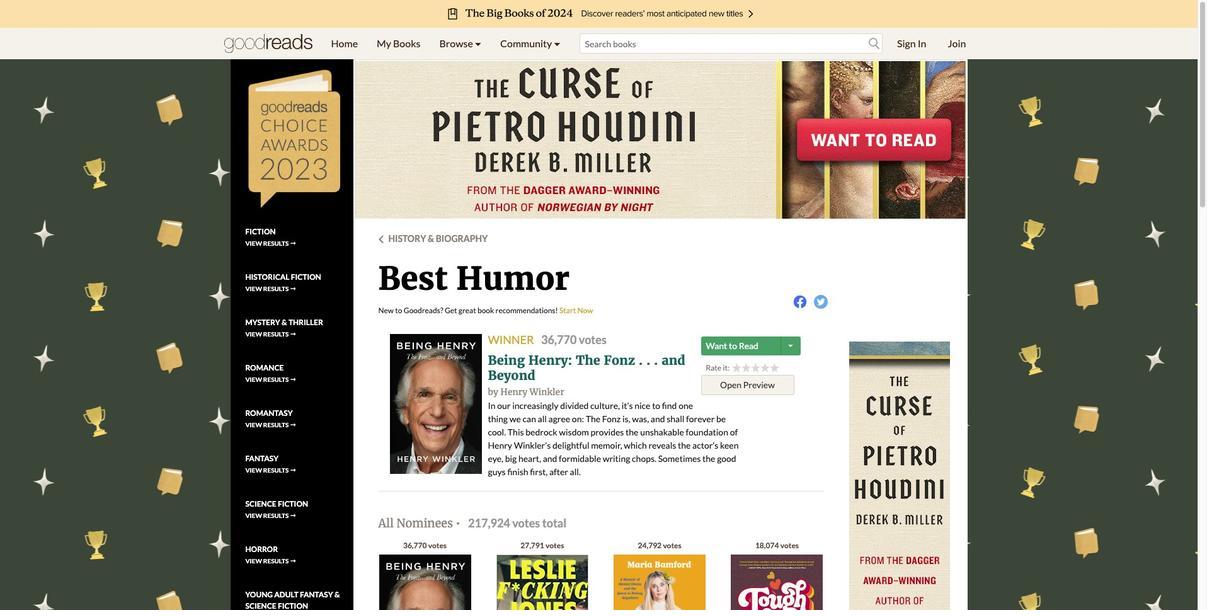 Task type: locate. For each thing, give the bounding box(es) containing it.
votes for 18,074 votes
[[781, 541, 799, 550]]

keen
[[720, 440, 739, 451]]

and left rate
[[662, 352, 686, 368]]

2 horizontal spatial to
[[729, 340, 737, 351]]

get
[[445, 306, 457, 315]]

& right adult
[[335, 590, 340, 600]]

join link
[[939, 28, 976, 59]]

results up the science fiction view results →
[[263, 467, 289, 474]]

culture,
[[591, 400, 620, 411]]

▾ inside dropdown button
[[554, 37, 561, 49]]

36,770 inside winner 36,770 votes being henry: the fonz . . . and beyond by henry winkler in our increasingly divided culture, it's nice to find one thing we can all agree on: the fonz is, was, and shall forever be cool. this bedrock wisdom provides the unshakable foundation of henry winkler's delightful memoir, which reveals the actor's keen eye, big heart, and formidable writing chops. sometimes the good guys finish first, after all.
[[541, 333, 577, 347]]

1 vertical spatial being henry by henry winkler image
[[379, 554, 471, 610]]

the right the henry:
[[576, 352, 601, 368]]

0 horizontal spatial 36,770
[[403, 541, 427, 550]]

nice
[[635, 400, 651, 411]]

my books
[[377, 37, 421, 49]]

results
[[263, 240, 289, 247], [263, 285, 289, 293], [263, 330, 289, 338], [263, 376, 289, 383], [263, 421, 289, 429], [263, 467, 289, 474], [263, 512, 289, 520], [263, 557, 289, 565]]

2 view from the top
[[245, 285, 262, 293]]

6 view from the top
[[245, 467, 262, 474]]

0 vertical spatial being henry by henry winkler image
[[390, 334, 482, 474]]

view inside the science fiction view results →
[[245, 512, 262, 520]]

unshakable
[[640, 427, 684, 437]]

7 view from the top
[[245, 512, 262, 520]]

science down fantasy view results →
[[245, 499, 276, 509]]

2 horizontal spatial .
[[654, 352, 658, 368]]

results down historical
[[263, 285, 289, 293]]

1 horizontal spatial fantasy
[[300, 590, 333, 600]]

3 view from the top
[[245, 330, 262, 338]]

fiction
[[245, 227, 276, 237], [291, 272, 321, 282], [278, 499, 308, 509], [278, 602, 308, 610]]

& left thriller
[[282, 318, 287, 327]]

and up unshakable
[[651, 413, 665, 424]]

1 vertical spatial 36,770
[[403, 541, 427, 550]]

fantasy down the romantasy view results →
[[245, 454, 279, 463]]

5 → from the top
[[290, 421, 296, 429]]

view down mystery
[[245, 330, 262, 338]]

young
[[245, 590, 273, 600]]

3 results from the top
[[263, 330, 289, 338]]

provides
[[591, 427, 624, 437]]

→ inside historical fiction view results →
[[290, 285, 296, 293]]

finish
[[508, 466, 529, 477]]

results down horror
[[263, 557, 289, 565]]

view up historical
[[245, 240, 262, 247]]

the
[[576, 352, 601, 368], [586, 413, 601, 424]]

0 vertical spatial to
[[395, 306, 402, 315]]

to inside button
[[729, 340, 737, 351]]

1 vertical spatial to
[[729, 340, 737, 351]]

fiction inside historical fiction view results →
[[291, 272, 321, 282]]

→ up horror view results →
[[290, 512, 296, 520]]

5 results from the top
[[263, 421, 289, 429]]

browse ▾
[[440, 37, 482, 49]]

to for new
[[395, 306, 402, 315]]

books
[[393, 37, 421, 49]]

0 horizontal spatial .
[[639, 352, 643, 368]]

read
[[739, 340, 759, 351]]

view down historical
[[245, 285, 262, 293]]

the right on:
[[586, 413, 601, 424]]

8 results from the top
[[263, 557, 289, 565]]

36,770 up the henry:
[[541, 333, 577, 347]]

→ inside mystery & thriller view results →
[[290, 330, 296, 338]]

find
[[662, 400, 677, 411]]

2 ▾ from the left
[[554, 37, 561, 49]]

5 view from the top
[[245, 421, 262, 429]]

votes down total
[[546, 541, 564, 550]]

fiction right historical
[[291, 272, 321, 282]]

results down mystery
[[263, 330, 289, 338]]

fantasy view results →
[[245, 454, 296, 474]]

1 vertical spatial &
[[282, 318, 287, 327]]

preview
[[744, 379, 775, 390]]

sign in link
[[888, 28, 936, 59]]

goodreads?
[[404, 306, 443, 315]]

8 → from the top
[[290, 557, 296, 565]]

fiction inside young adult fantasy & science fiction
[[278, 602, 308, 610]]

0 horizontal spatial in
[[488, 400, 496, 411]]

1 horizontal spatial 36,770
[[541, 333, 577, 347]]

1 horizontal spatial to
[[652, 400, 661, 411]]

henry winkler link
[[501, 386, 565, 398]]

6 results from the top
[[263, 467, 289, 474]]

results inside horror view results →
[[263, 557, 289, 565]]

2 vertical spatial &
[[335, 590, 340, 600]]

all nominees • 217,924 votes total
[[378, 516, 567, 531]]

view up horror
[[245, 512, 262, 520]]

24,792
[[638, 541, 662, 550]]

Search books text field
[[580, 33, 883, 54]]

romantasy
[[245, 409, 293, 418]]

7 results from the top
[[263, 512, 289, 520]]

fonz up it's
[[604, 352, 635, 368]]

▾
[[475, 37, 482, 49], [554, 37, 561, 49]]

1 horizontal spatial &
[[335, 590, 340, 600]]

view inside fiction view results →
[[245, 240, 262, 247]]

henry down cool.
[[488, 440, 512, 451]]

1 horizontal spatial the
[[678, 440, 691, 451]]

science inside young adult fantasy & science fiction
[[245, 602, 276, 610]]

best humor
[[378, 259, 570, 299]]

results down romantasy
[[263, 421, 289, 429]]

▾ right browse
[[475, 37, 482, 49]]

fonz up provides
[[602, 413, 621, 424]]

home
[[331, 37, 358, 49]]

2 vertical spatial to
[[652, 400, 661, 411]]

27,791 votes
[[521, 541, 564, 550]]

view inside the romantasy view results →
[[245, 421, 262, 429]]

horror view results →
[[245, 545, 296, 565]]

0 vertical spatial science
[[245, 499, 276, 509]]

1 → from the top
[[290, 240, 296, 247]]

sure, i'll join your cult by maria bamford image
[[614, 554, 706, 610]]

view down romance
[[245, 376, 262, 383]]

browse
[[440, 37, 473, 49]]

2 vertical spatial and
[[543, 453, 557, 464]]

0 vertical spatial 36,770
[[541, 333, 577, 347]]

1 ▾ from the left
[[475, 37, 482, 49]]

votes right 24,792
[[663, 541, 682, 550]]

→ inside horror view results →
[[290, 557, 296, 565]]

fiction up historical
[[245, 227, 276, 237]]

1 vertical spatial fonz
[[602, 413, 621, 424]]

foundation
[[686, 427, 729, 437]]

is,
[[623, 413, 631, 424]]

share on twitter image
[[814, 295, 828, 309]]

2 science from the top
[[245, 602, 276, 610]]

→ down romantasy
[[290, 421, 296, 429]]

0 horizontal spatial to
[[395, 306, 402, 315]]

view down romantasy
[[245, 421, 262, 429]]

votes up being henry: the fonz . . . and beyond link
[[579, 333, 607, 347]]

4 → from the top
[[290, 376, 296, 383]]

→ up historical fiction view results →
[[290, 240, 296, 247]]

by
[[488, 386, 499, 398]]

1 horizontal spatial ▾
[[554, 37, 561, 49]]

view up the science fiction view results →
[[245, 467, 262, 474]]

being henry by henry winkler image
[[390, 334, 482, 474], [379, 554, 471, 610]]

increasingly
[[513, 400, 559, 411]]

the
[[626, 427, 639, 437], [678, 440, 691, 451], [703, 453, 716, 464]]

votes down 'nominees'
[[428, 541, 447, 550]]

1 vertical spatial fantasy
[[300, 590, 333, 600]]

being henry by henry winkler image left by
[[390, 334, 482, 474]]

the up which
[[626, 427, 639, 437]]

36,770 votes
[[403, 541, 447, 550]]

results up horror
[[263, 512, 289, 520]]

romantasy view results →
[[245, 409, 296, 429]]

historical
[[245, 272, 290, 282]]

community ▾ button
[[491, 28, 570, 59]]

view inside horror view results →
[[245, 557, 262, 565]]

0 vertical spatial and
[[662, 352, 686, 368]]

votes
[[579, 333, 607, 347], [513, 516, 540, 530], [428, 541, 447, 550], [546, 541, 564, 550], [663, 541, 682, 550], [781, 541, 799, 550]]

votes inside winner 36,770 votes being henry: the fonz . . . and beyond by henry winkler in our increasingly divided culture, it's nice to find one thing we can all agree on: the fonz is, was, and shall forever be cool. this bedrock wisdom provides the unshakable foundation of henry winkler's delightful memoir, which reveals the actor's keen eye, big heart, and formidable writing chops. sometimes the good guys finish first, after all.
[[579, 333, 607, 347]]

36,770 down 'nominees'
[[403, 541, 427, 550]]

36,770
[[541, 333, 577, 347], [403, 541, 427, 550]]

leslie f*cking jones by leslie     jones image
[[497, 554, 589, 610]]

results inside fiction view results →
[[263, 240, 289, 247]]

▾ right community
[[554, 37, 561, 49]]

start
[[560, 306, 576, 315]]

the down actor's
[[703, 453, 716, 464]]

chops.
[[632, 453, 657, 464]]

2 horizontal spatial &
[[428, 233, 434, 244]]

▾ for browse ▾
[[475, 37, 482, 49]]

8 view from the top
[[245, 557, 262, 565]]

1 vertical spatial in
[[488, 400, 496, 411]]

to left find
[[652, 400, 661, 411]]

view
[[245, 240, 262, 247], [245, 285, 262, 293], [245, 330, 262, 338], [245, 376, 262, 383], [245, 421, 262, 429], [245, 467, 262, 474], [245, 512, 262, 520], [245, 557, 262, 565]]

&
[[428, 233, 434, 244], [282, 318, 287, 327], [335, 590, 340, 600]]

2023 goodreads choice awards image
[[245, 69, 340, 208]]

group
[[732, 363, 780, 372]]

& inside mystery & thriller view results →
[[282, 318, 287, 327]]

the up 'sometimes'
[[678, 440, 691, 451]]

4 view from the top
[[245, 376, 262, 383]]

book
[[478, 306, 494, 315]]

eye,
[[488, 453, 504, 464]]

open preview
[[720, 379, 775, 390]]

to
[[395, 306, 402, 315], [729, 340, 737, 351], [652, 400, 661, 411]]

fiction down adult
[[278, 602, 308, 610]]

menu containing home
[[322, 28, 570, 59]]

votes right 18,074
[[781, 541, 799, 550]]

recommendations!
[[496, 306, 558, 315]]

results down romance
[[263, 376, 289, 383]]

results inside mystery & thriller view results →
[[263, 330, 289, 338]]

votes for 36,770 votes
[[428, 541, 447, 550]]

0 horizontal spatial fantasy
[[245, 454, 279, 463]]

one
[[679, 400, 693, 411]]

4 results from the top
[[263, 376, 289, 383]]

view inside romance view results →
[[245, 376, 262, 383]]

menu
[[322, 28, 570, 59]]

3 → from the top
[[290, 330, 296, 338]]

0 vertical spatial in
[[918, 37, 927, 49]]

thriller
[[289, 318, 323, 327]]

→ up adult
[[290, 557, 296, 565]]

0 horizontal spatial ▾
[[475, 37, 482, 49]]

advertisement element
[[355, 61, 966, 219], [849, 342, 950, 610]]

0 vertical spatial &
[[428, 233, 434, 244]]

fiction down fantasy view results →
[[278, 499, 308, 509]]

science
[[245, 499, 276, 509], [245, 602, 276, 610]]

votes up the '27,791' at left bottom
[[513, 516, 540, 530]]

0 vertical spatial the
[[626, 427, 639, 437]]

we
[[510, 413, 521, 424]]

0 vertical spatial fantasy
[[245, 454, 279, 463]]

.
[[639, 352, 643, 368], [647, 352, 651, 368], [654, 352, 658, 368]]

& right history
[[428, 233, 434, 244]]

→ down thriller
[[290, 330, 296, 338]]

of
[[730, 427, 738, 437]]

results inside romance view results →
[[263, 376, 289, 383]]

1 horizontal spatial .
[[647, 352, 651, 368]]

1 science from the top
[[245, 499, 276, 509]]

1 vertical spatial henry
[[488, 440, 512, 451]]

fantasy inside young adult fantasy & science fiction
[[300, 590, 333, 600]]

→ up thriller
[[290, 285, 296, 293]]

and up after at the left
[[543, 453, 557, 464]]

open preview link
[[701, 375, 794, 395]]

want to read button
[[706, 337, 759, 355]]

2 horizontal spatial the
[[703, 453, 716, 464]]

science down young
[[245, 602, 276, 610]]

results up historical
[[263, 240, 289, 247]]

1 vertical spatial science
[[245, 602, 276, 610]]

young adult fantasy & science fiction link
[[245, 590, 343, 610]]

0 vertical spatial advertisement element
[[355, 61, 966, 219]]

→ up romantasy
[[290, 376, 296, 383]]

→ inside the science fiction view results →
[[290, 512, 296, 520]]

1 results from the top
[[263, 240, 289, 247]]

winner 36,770 votes being henry: the fonz . . . and beyond by henry winkler in our increasingly divided culture, it's nice to find one thing we can all agree on: the fonz is, was, and shall forever be cool. this bedrock wisdom provides the unshakable foundation of henry winkler's delightful memoir, which reveals the actor's keen eye, big heart, and formidable writing chops. sometimes the good guys finish first, after all.
[[488, 333, 739, 477]]

6 → from the top
[[290, 467, 296, 474]]

rate it:
[[706, 363, 730, 372]]

view down horror
[[245, 557, 262, 565]]

→ up the science fiction view results →
[[290, 467, 296, 474]]

in left the our
[[488, 400, 496, 411]]

now
[[578, 306, 593, 315]]

0 horizontal spatial &
[[282, 318, 287, 327]]

1 view from the top
[[245, 240, 262, 247]]

fantasy right adult
[[300, 590, 333, 600]]

in right sign
[[918, 37, 927, 49]]

▾ inside popup button
[[475, 37, 482, 49]]

henry down the beyond
[[501, 386, 528, 398]]

share on facebook image
[[794, 295, 808, 309]]

→ inside fiction view results →
[[290, 240, 296, 247]]

2 → from the top
[[290, 285, 296, 293]]

in
[[918, 37, 927, 49], [488, 400, 496, 411]]

best
[[378, 259, 448, 299]]

to right "new"
[[395, 306, 402, 315]]

7 → from the top
[[290, 512, 296, 520]]

2 results from the top
[[263, 285, 289, 293]]

to left the "read"
[[729, 340, 737, 351]]

be
[[717, 413, 726, 424]]

being henry by henry winkler image down 36,770 votes
[[379, 554, 471, 610]]

this
[[508, 427, 524, 437]]

beyond
[[488, 367, 536, 383]]



Task type: describe. For each thing, give the bounding box(es) containing it.
join
[[948, 37, 967, 49]]

open
[[720, 379, 742, 390]]

delightful
[[553, 440, 590, 451]]

guys
[[488, 466, 506, 477]]

3 . from the left
[[654, 352, 658, 368]]

winner
[[488, 333, 534, 347]]

results inside the science fiction view results →
[[263, 512, 289, 520]]

history & biography
[[389, 233, 488, 244]]

1 vertical spatial advertisement element
[[849, 342, 950, 610]]

want to read
[[706, 340, 759, 351]]

good
[[717, 453, 737, 464]]

Search for books to add to your shelves search field
[[580, 33, 883, 54]]

18,074
[[756, 541, 779, 550]]

our
[[497, 400, 511, 411]]

results inside the romantasy view results →
[[263, 421, 289, 429]]

24,792 votes
[[638, 541, 682, 550]]

bedrock
[[526, 427, 558, 437]]

2 . from the left
[[647, 352, 651, 368]]

community
[[501, 37, 552, 49]]

after
[[550, 466, 568, 477]]

history & biography link
[[378, 233, 488, 244]]

1 horizontal spatial in
[[918, 37, 927, 49]]

the most anticipated books of 2024 image
[[95, 0, 1103, 28]]

0 vertical spatial the
[[576, 352, 601, 368]]

want
[[706, 340, 728, 351]]

new to goodreads? get great book recommendations! start now
[[378, 306, 593, 315]]

→ inside the romantasy view results →
[[290, 421, 296, 429]]

mystery & thriller view results →
[[245, 318, 323, 338]]

total
[[542, 516, 567, 530]]

in inside winner 36,770 votes being henry: the fonz . . . and beyond by henry winkler in our increasingly divided culture, it's nice to find one thing we can all agree on: the fonz is, was, and shall forever be cool. this bedrock wisdom provides the unshakable foundation of henry winkler's delightful memoir, which reveals the actor's keen eye, big heart, and formidable writing chops. sometimes the good guys finish first, after all.
[[488, 400, 496, 411]]

browse ▾ button
[[430, 28, 491, 59]]

0 vertical spatial fonz
[[604, 352, 635, 368]]

votes inside all nominees • 217,924 votes total
[[513, 516, 540, 530]]

my books link
[[367, 28, 430, 59]]

0 horizontal spatial the
[[626, 427, 639, 437]]

view inside fantasy view results →
[[245, 467, 262, 474]]

1 vertical spatial and
[[651, 413, 665, 424]]

sometimes
[[658, 453, 701, 464]]

results inside fantasy view results →
[[263, 467, 289, 474]]

agree
[[549, 413, 571, 424]]

1 . from the left
[[639, 352, 643, 368]]

memoir,
[[591, 440, 623, 451]]

rate
[[706, 363, 722, 372]]

fantasy inside fantasy view results →
[[245, 454, 279, 463]]

reveals
[[649, 440, 677, 451]]

writing
[[603, 453, 631, 464]]

→ inside romance view results →
[[290, 376, 296, 383]]

→ inside fantasy view results →
[[290, 467, 296, 474]]

science inside the science fiction view results →
[[245, 499, 276, 509]]

to for want
[[729, 340, 737, 351]]

community ▾
[[501, 37, 561, 49]]

0 vertical spatial henry
[[501, 386, 528, 398]]

adult
[[274, 590, 299, 600]]

sign in
[[897, 37, 927, 49]]

science fiction view results →
[[245, 499, 308, 520]]

27,791
[[521, 541, 544, 550]]

new
[[378, 306, 394, 315]]

on:
[[572, 413, 584, 424]]

thing
[[488, 413, 508, 424]]

heart,
[[519, 453, 541, 464]]

mystery
[[245, 318, 280, 327]]

great
[[459, 306, 476, 315]]

217,924
[[468, 516, 510, 530]]

& for mystery
[[282, 318, 287, 327]]

wisdom
[[559, 427, 589, 437]]

divided
[[560, 400, 589, 411]]

& inside young adult fantasy & science fiction
[[335, 590, 340, 600]]

votes for 24,792 votes
[[663, 541, 682, 550]]

all
[[378, 516, 394, 531]]

was,
[[632, 413, 649, 424]]

all
[[538, 413, 547, 424]]

to inside winner 36,770 votes being henry: the fonz . . . and beyond by henry winkler in our increasingly divided culture, it's nice to find one thing we can all agree on: the fonz is, was, and shall forever be cool. this bedrock wisdom provides the unshakable foundation of henry winkler's delightful memoir, which reveals the actor's keen eye, big heart, and formidable writing chops. sometimes the good guys finish first, after all.
[[652, 400, 661, 411]]

horror
[[245, 545, 278, 554]]

historical fiction view results →
[[245, 272, 321, 293]]

big
[[505, 453, 517, 464]]

fiction inside the science fiction view results →
[[278, 499, 308, 509]]

sign
[[897, 37, 916, 49]]

which
[[624, 440, 647, 451]]

young adult fantasy & science fiction
[[245, 590, 340, 610]]

1 vertical spatial the
[[586, 413, 601, 424]]

home link
[[322, 28, 367, 59]]

tough titties by laura belgray image
[[731, 554, 823, 610]]

winkler's
[[514, 440, 551, 451]]

view inside historical fiction view results →
[[245, 285, 262, 293]]

being henry: the fonz . . . and beyond link
[[488, 352, 686, 383]]

romance
[[245, 363, 284, 373]]

results inside historical fiction view results →
[[263, 285, 289, 293]]

view inside mystery & thriller view results →
[[245, 330, 262, 338]]

history
[[389, 233, 426, 244]]

shall
[[667, 413, 685, 424]]

1 vertical spatial the
[[678, 440, 691, 451]]

fiction inside fiction view results →
[[245, 227, 276, 237]]

▾ for community ▾
[[554, 37, 561, 49]]

2 vertical spatial the
[[703, 453, 716, 464]]

& for history
[[428, 233, 434, 244]]

it:
[[723, 363, 730, 372]]

fiction view results →
[[245, 227, 296, 247]]

henry:
[[529, 352, 573, 368]]

•
[[456, 516, 461, 531]]

nominees
[[397, 516, 453, 531]]

actor's
[[693, 440, 719, 451]]

all.
[[570, 466, 581, 477]]

romance view results →
[[245, 363, 296, 383]]

being
[[488, 352, 525, 368]]

start now link
[[560, 306, 593, 315]]

first,
[[530, 466, 548, 477]]

votes for 27,791 votes
[[546, 541, 564, 550]]

cool.
[[488, 427, 506, 437]]



Task type: vqa. For each thing, say whether or not it's contained in the screenshot.
DAYTON
no



